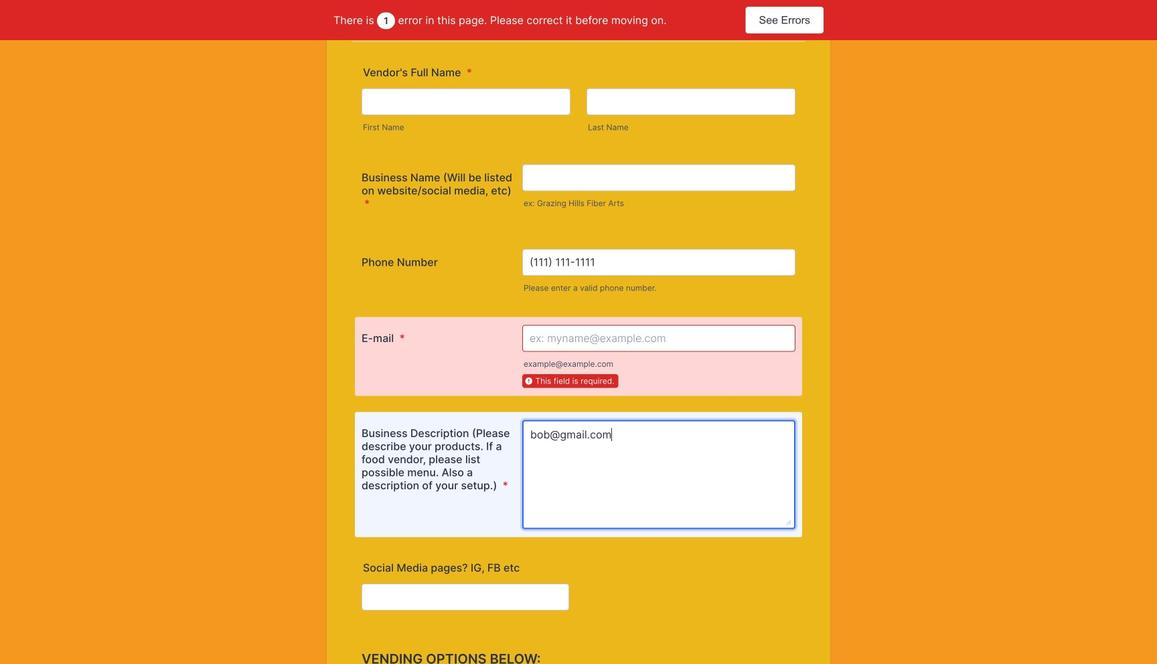 Task type: vqa. For each thing, say whether or not it's contained in the screenshot.
ex: myname@example.com email field
yes



Task type: locate. For each thing, give the bounding box(es) containing it.
None text field
[[362, 584, 569, 611]]

  telephone field
[[522, 249, 796, 276]]

ex: myname@example.com email field
[[522, 325, 796, 352]]

alert
[[333, 12, 746, 29]]

None text field
[[362, 88, 571, 115], [587, 88, 796, 115], [522, 164, 796, 191], [362, 88, 571, 115], [587, 88, 796, 115], [522, 164, 796, 191]]

Type here... text field
[[522, 420, 796, 529]]



